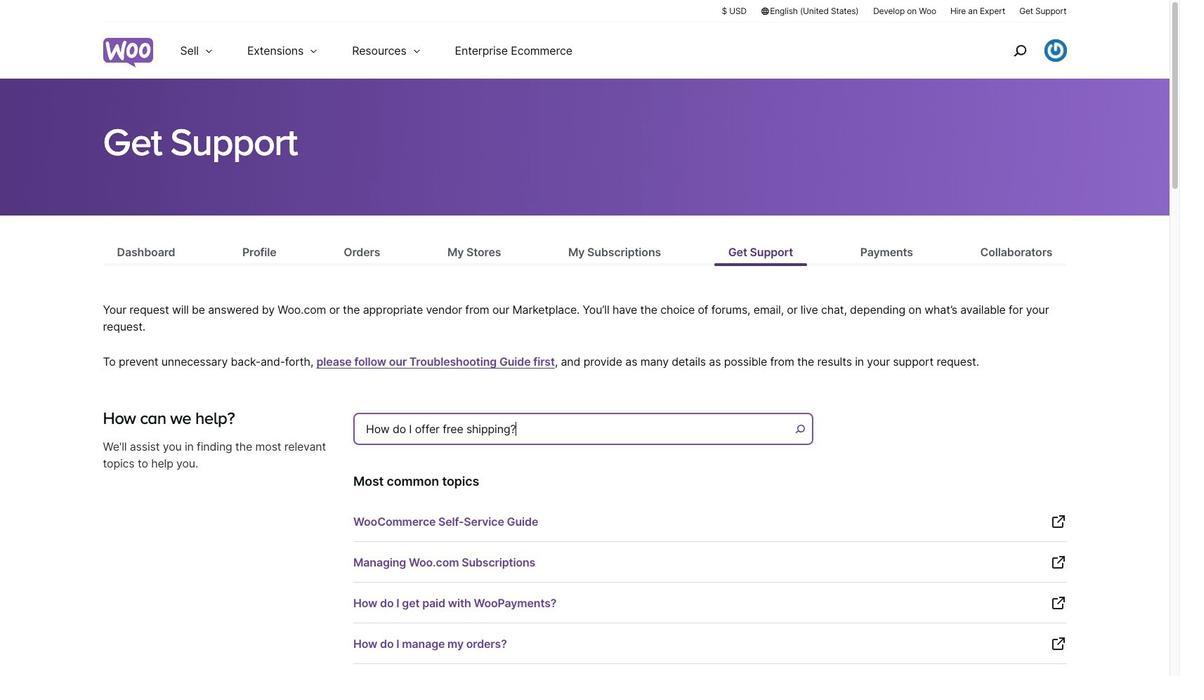 Task type: locate. For each thing, give the bounding box(es) containing it.
open account menu image
[[1044, 39, 1067, 62]]

search image
[[1008, 39, 1031, 62]]

service navigation menu element
[[983, 28, 1067, 73]]

None search field
[[353, 410, 817, 454]]



Task type: describe. For each thing, give the bounding box(es) containing it.
Describe your issue text field
[[353, 413, 814, 445]]



Task type: vqa. For each thing, say whether or not it's contained in the screenshot.
offer
no



